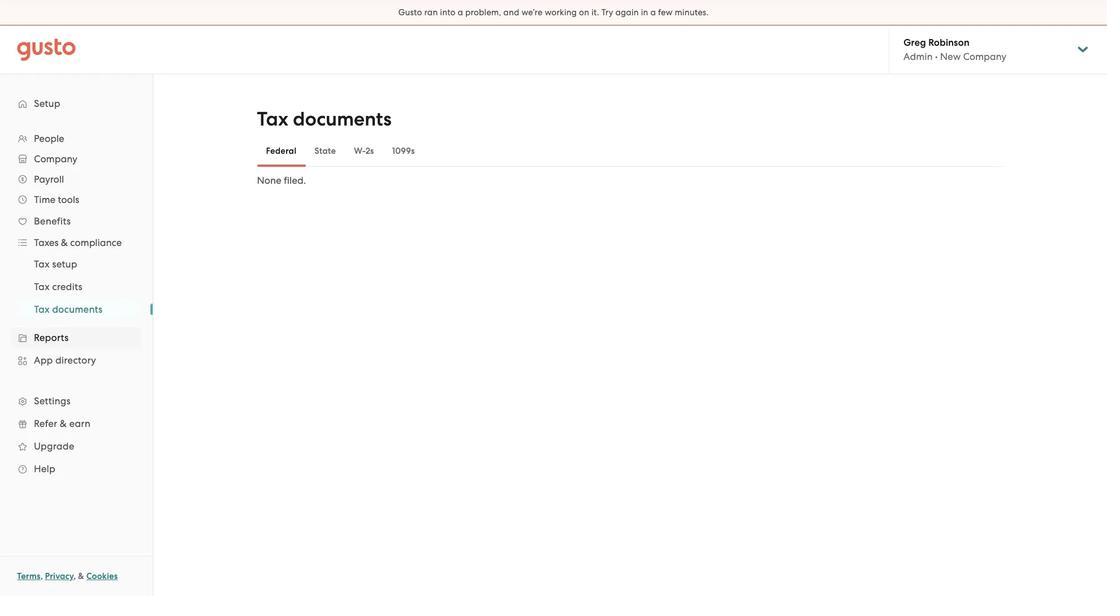 Task type: describe. For each thing, give the bounding box(es) containing it.
gusto
[[399, 7, 422, 18]]

upgrade link
[[11, 436, 141, 457]]

tax setup link
[[20, 254, 141, 274]]

earn
[[69, 418, 90, 429]]

state button
[[306, 137, 345, 165]]

gusto ran into a problem, and we're working on it. try again in a few minutes.
[[399, 7, 709, 18]]

taxes
[[34, 237, 59, 248]]

setup
[[34, 98, 60, 109]]

settings link
[[11, 391, 141, 411]]

2 vertical spatial &
[[78, 571, 84, 582]]

gusto navigation element
[[0, 74, 153, 498]]

w-2s
[[354, 146, 374, 156]]

1099s
[[392, 146, 415, 156]]

time
[[34, 194, 55, 205]]

time tools button
[[11, 190, 141, 210]]

none
[[257, 175, 282, 186]]

tax documents link
[[20, 299, 141, 320]]

2 , from the left
[[74, 571, 76, 582]]

filed.
[[284, 175, 306, 186]]

company button
[[11, 149, 141, 169]]

w-
[[354, 146, 366, 156]]

people
[[34, 133, 64, 144]]

tax credits
[[34, 281, 82, 292]]

1099s button
[[383, 137, 424, 165]]

it.
[[592, 7, 600, 18]]

help link
[[11, 459, 141, 479]]

state
[[315, 146, 336, 156]]

problem,
[[466, 7, 501, 18]]

settings
[[34, 395, 71, 407]]

federal
[[266, 146, 297, 156]]

privacy link
[[45, 571, 74, 582]]

help
[[34, 463, 55, 475]]

tax for tax documents link
[[34, 304, 50, 315]]

app directory link
[[11, 350, 141, 371]]

2 a from the left
[[651, 7, 656, 18]]

home image
[[17, 38, 76, 61]]

tax up the federal
[[257, 107, 288, 131]]

reports link
[[11, 328, 141, 348]]

terms , privacy , & cookies
[[17, 571, 118, 582]]

company inside dropdown button
[[34, 153, 77, 165]]



Task type: locate. For each thing, give the bounding box(es) containing it.
list
[[0, 128, 153, 480], [0, 253, 153, 321]]

robinson
[[929, 37, 970, 49]]

payroll
[[34, 174, 64, 185]]

company inside greg robinson admin • new company
[[964, 51, 1007, 62]]

benefits
[[34, 216, 71, 227]]

1 vertical spatial documents
[[52, 304, 103, 315]]

refer & earn link
[[11, 414, 141, 434]]

tax for tax credits link on the top left of page
[[34, 281, 50, 292]]

documents
[[293, 107, 392, 131], [52, 304, 103, 315]]

1 horizontal spatial company
[[964, 51, 1007, 62]]

documents down tax credits link on the top left of page
[[52, 304, 103, 315]]

,
[[41, 571, 43, 582], [74, 571, 76, 582]]

& inside refer & earn link
[[60, 418, 67, 429]]

1 a from the left
[[458, 7, 463, 18]]

tax credits link
[[20, 277, 141, 297]]

greg robinson admin • new company
[[904, 37, 1007, 62]]

tools
[[58, 194, 79, 205]]

federal button
[[257, 137, 306, 165]]

taxes & compliance button
[[11, 232, 141, 253]]

reports
[[34, 332, 69, 343]]

1 vertical spatial &
[[60, 418, 67, 429]]

company
[[964, 51, 1007, 62], [34, 153, 77, 165]]

greg
[[904, 37, 926, 49]]

& for earn
[[60, 418, 67, 429]]

list containing people
[[0, 128, 153, 480]]

again
[[616, 7, 639, 18]]

0 vertical spatial company
[[964, 51, 1007, 62]]

new
[[941, 51, 961, 62]]

0 horizontal spatial tax documents
[[34, 304, 103, 315]]

, left privacy
[[41, 571, 43, 582]]

taxes & compliance
[[34, 237, 122, 248]]

1 horizontal spatial ,
[[74, 571, 76, 582]]

upgrade
[[34, 441, 74, 452]]

try
[[602, 7, 614, 18]]

1 , from the left
[[41, 571, 43, 582]]

setup
[[52, 259, 77, 270]]

0 horizontal spatial documents
[[52, 304, 103, 315]]

admin
[[904, 51, 933, 62]]

tax documents up state
[[257, 107, 392, 131]]

tax setup
[[34, 259, 77, 270]]

1 vertical spatial tax documents
[[34, 304, 103, 315]]

refer & earn
[[34, 418, 90, 429]]

1 horizontal spatial documents
[[293, 107, 392, 131]]

tax documents down "credits"
[[34, 304, 103, 315]]

&
[[61, 237, 68, 248], [60, 418, 67, 429], [78, 571, 84, 582]]

list containing tax setup
[[0, 253, 153, 321]]

none filed.
[[257, 175, 306, 186]]

benefits link
[[11, 211, 141, 231]]

terms
[[17, 571, 41, 582]]

tax left "credits"
[[34, 281, 50, 292]]

0 vertical spatial tax documents
[[257, 107, 392, 131]]

0 vertical spatial &
[[61, 237, 68, 248]]

2 list from the top
[[0, 253, 153, 321]]

people button
[[11, 128, 141, 149]]

& left cookies
[[78, 571, 84, 582]]

tax down tax credits
[[34, 304, 50, 315]]

a right into
[[458, 7, 463, 18]]

and
[[504, 7, 520, 18]]

1 horizontal spatial tax documents
[[257, 107, 392, 131]]

0 horizontal spatial company
[[34, 153, 77, 165]]

app
[[34, 355, 53, 366]]

0 vertical spatial documents
[[293, 107, 392, 131]]

app directory
[[34, 355, 96, 366]]

payroll button
[[11, 169, 141, 190]]

few
[[658, 7, 673, 18]]

tax down taxes
[[34, 259, 50, 270]]

working
[[545, 7, 577, 18]]

ran
[[425, 7, 438, 18]]

tax
[[257, 107, 288, 131], [34, 259, 50, 270], [34, 281, 50, 292], [34, 304, 50, 315]]

& for compliance
[[61, 237, 68, 248]]

setup link
[[11, 93, 141, 114]]

in
[[641, 7, 649, 18]]

& left earn
[[60, 418, 67, 429]]

into
[[440, 7, 456, 18]]

a right in
[[651, 7, 656, 18]]

refer
[[34, 418, 57, 429]]

documents up state button
[[293, 107, 392, 131]]

& inside taxes & compliance dropdown button
[[61, 237, 68, 248]]

2s
[[366, 146, 374, 156]]

cookies button
[[86, 570, 118, 583]]

tax for tax setup link
[[34, 259, 50, 270]]

& right taxes
[[61, 237, 68, 248]]

directory
[[55, 355, 96, 366]]

company down people
[[34, 153, 77, 165]]

a
[[458, 7, 463, 18], [651, 7, 656, 18]]

w-2s button
[[345, 137, 383, 165]]

time tools
[[34, 194, 79, 205]]

credits
[[52, 281, 82, 292]]

compliance
[[70, 237, 122, 248]]

minutes.
[[675, 7, 709, 18]]

1 horizontal spatial a
[[651, 7, 656, 18]]

0 horizontal spatial a
[[458, 7, 463, 18]]

1 list from the top
[[0, 128, 153, 480]]

tax documents inside list
[[34, 304, 103, 315]]

we're
[[522, 7, 543, 18]]

0 horizontal spatial ,
[[41, 571, 43, 582]]

on
[[579, 7, 590, 18]]

1 vertical spatial company
[[34, 153, 77, 165]]

privacy
[[45, 571, 74, 582]]

tax forms tab list
[[257, 135, 1004, 167]]

documents inside list
[[52, 304, 103, 315]]

terms link
[[17, 571, 41, 582]]

tax documents
[[257, 107, 392, 131], [34, 304, 103, 315]]

, left cookies
[[74, 571, 76, 582]]

•
[[935, 51, 938, 62]]

cookies
[[86, 571, 118, 582]]

company right the new
[[964, 51, 1007, 62]]



Task type: vqa. For each thing, say whether or not it's contained in the screenshot.
overtime at the top of page
no



